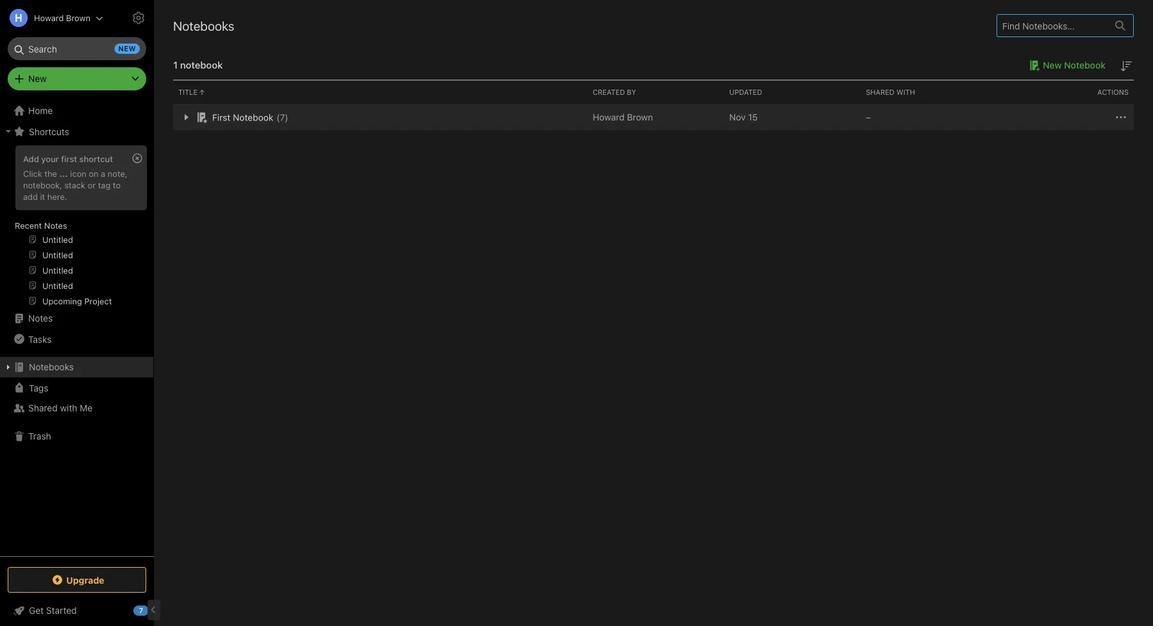 Task type: locate. For each thing, give the bounding box(es) containing it.
row group
[[173, 105, 1134, 130]]

0 horizontal spatial howard brown
[[34, 13, 90, 23]]

howard down the created
[[593, 112, 625, 123]]

0 vertical spatial notebook
[[1065, 60, 1106, 71]]

notes right recent
[[44, 221, 67, 230]]

first
[[61, 154, 77, 164]]

howard up search "text box"
[[34, 13, 64, 23]]

click to collapse image
[[149, 603, 159, 619]]

1 vertical spatial brown
[[627, 112, 653, 123]]

row group containing howard brown
[[173, 105, 1134, 130]]

notebook
[[1065, 60, 1106, 71], [233, 112, 273, 123]]

howard
[[34, 13, 64, 23], [593, 112, 625, 123]]

updated
[[730, 88, 763, 97]]

trash
[[28, 431, 51, 442]]

1 horizontal spatial new
[[1043, 60, 1062, 71]]

recent
[[15, 221, 42, 230]]

arrow image
[[178, 110, 194, 125]]

started
[[46, 606, 77, 617]]

notebooks up notebook
[[173, 18, 235, 33]]

1 vertical spatial howard brown
[[593, 112, 653, 123]]

notebook inside row
[[233, 112, 273, 123]]

7 inside first notebook row
[[280, 112, 285, 123]]

notebooks up tags
[[29, 362, 74, 373]]

0 horizontal spatial 7
[[139, 607, 143, 616]]

title
[[178, 88, 198, 97]]

sort options image
[[1119, 58, 1134, 74]]

notebook for first
[[233, 112, 273, 123]]

brown down by
[[627, 112, 653, 123]]

note,
[[108, 169, 127, 178]]

new inside popup button
[[28, 73, 47, 84]]

1 vertical spatial notes
[[28, 313, 53, 324]]

tags button
[[0, 378, 153, 398]]

brown
[[66, 13, 90, 23], [627, 112, 653, 123]]

1 vertical spatial new
[[28, 73, 47, 84]]

notes up tasks
[[28, 313, 53, 324]]

howard brown up search "text box"
[[34, 13, 90, 23]]

tasks
[[28, 334, 52, 345]]

tree
[[0, 101, 154, 556]]

shared with button
[[861, 81, 998, 104]]

0 vertical spatial howard brown
[[34, 13, 90, 23]]

me
[[80, 403, 93, 414]]

shared with
[[866, 88, 916, 97]]

7 right first
[[280, 112, 285, 123]]

created
[[593, 88, 625, 97]]

more actions image
[[1114, 110, 1129, 125]]

tags
[[29, 383, 48, 393]]

row group inside notebooks element
[[173, 105, 1134, 130]]

home
[[28, 106, 53, 116]]

1 horizontal spatial notebook
[[1065, 60, 1106, 71]]

0 horizontal spatial howard
[[34, 13, 64, 23]]

actions
[[1098, 88, 1129, 97]]

click the ...
[[23, 169, 68, 178]]

howard inside account field
[[34, 13, 64, 23]]

0 vertical spatial brown
[[66, 13, 90, 23]]

1
[[173, 59, 178, 71]]

1 vertical spatial notebook
[[233, 112, 273, 123]]

notebooks
[[173, 18, 235, 33], [29, 362, 74, 373]]

new up "actions" button on the top
[[1043, 60, 1062, 71]]

created by
[[593, 88, 636, 97]]

howard brown
[[34, 13, 90, 23], [593, 112, 653, 123]]

7 left click to collapse image
[[139, 607, 143, 616]]

0 horizontal spatial notebooks
[[29, 362, 74, 373]]

first notebook row
[[173, 105, 1134, 130]]

new notebook button
[[1025, 58, 1106, 73]]

new
[[118, 45, 136, 53]]

new up home
[[28, 73, 47, 84]]

add
[[23, 154, 39, 164]]

group
[[0, 142, 153, 314]]

1 horizontal spatial howard
[[593, 112, 625, 123]]

1 horizontal spatial brown
[[627, 112, 653, 123]]

0 horizontal spatial brown
[[66, 13, 90, 23]]

home link
[[0, 101, 154, 121]]

group inside tree
[[0, 142, 153, 314]]

icon on a note, notebook, stack or tag to add it here.
[[23, 169, 127, 201]]

howard inside first notebook row
[[593, 112, 625, 123]]

0 horizontal spatial new
[[28, 73, 47, 84]]

notebook left "("
[[233, 112, 273, 123]]

shortcuts button
[[0, 121, 153, 142]]

new notebook
[[1043, 60, 1106, 71]]

new
[[1043, 60, 1062, 71], [28, 73, 47, 84]]

expand notebooks image
[[3, 363, 13, 373]]

0 vertical spatial new
[[1043, 60, 1062, 71]]

notebook up "actions" button on the top
[[1065, 60, 1106, 71]]

1 horizontal spatial howard brown
[[593, 112, 653, 123]]

7
[[280, 112, 285, 123], [139, 607, 143, 616]]

actions button
[[998, 81, 1134, 104]]

new for new
[[28, 73, 47, 84]]

the
[[44, 169, 57, 178]]

notes
[[44, 221, 67, 230], [28, 313, 53, 324]]

1 horizontal spatial notebooks
[[173, 18, 235, 33]]

0 vertical spatial 7
[[280, 112, 285, 123]]

1 vertical spatial notebooks
[[29, 362, 74, 373]]

new inside button
[[1043, 60, 1062, 71]]

notebook inside button
[[1065, 60, 1106, 71]]

howard brown down created by
[[593, 112, 653, 123]]

brown up new search field
[[66, 13, 90, 23]]

notebook
[[180, 59, 223, 71]]

1 horizontal spatial 7
[[280, 112, 285, 123]]

get
[[29, 606, 44, 617]]

your
[[41, 154, 59, 164]]

Search text field
[[17, 37, 137, 60]]

trash link
[[0, 427, 153, 447]]

0 vertical spatial notebooks
[[173, 18, 235, 33]]

0 horizontal spatial notebook
[[233, 112, 273, 123]]

shortcuts
[[29, 126, 69, 137]]

group containing add your first shortcut
[[0, 142, 153, 314]]

1 vertical spatial howard
[[593, 112, 625, 123]]

add
[[23, 192, 38, 201]]

shortcut
[[79, 154, 113, 164]]

1 vertical spatial 7
[[139, 607, 143, 616]]

brown inside first notebook row
[[627, 112, 653, 123]]

new search field
[[17, 37, 140, 60]]

a
[[101, 169, 105, 178]]

0 vertical spatial howard
[[34, 13, 64, 23]]



Task type: vqa. For each thing, say whether or not it's contained in the screenshot.
the bottom Customize
no



Task type: describe. For each thing, give the bounding box(es) containing it.
notes link
[[0, 309, 153, 329]]

notebooks link
[[0, 357, 153, 378]]

shared with me
[[28, 403, 93, 414]]

More actions field
[[1114, 110, 1129, 125]]

on
[[89, 169, 99, 178]]

here.
[[47, 192, 67, 201]]

title button
[[173, 81, 588, 104]]

Help and Learning task checklist field
[[0, 601, 154, 622]]

upgrade button
[[8, 568, 146, 593]]

click
[[23, 169, 42, 178]]

new for new notebook
[[1043, 60, 1062, 71]]

add your first shortcut
[[23, 154, 113, 164]]

howard brown inside account field
[[34, 13, 90, 23]]

it
[[40, 192, 45, 201]]

get started
[[29, 606, 77, 617]]

)
[[285, 112, 288, 123]]

upgrade
[[66, 575, 104, 586]]

nov
[[730, 112, 746, 123]]

settings image
[[131, 10, 146, 26]]

shared with me link
[[0, 398, 153, 419]]

notebook,
[[23, 180, 62, 190]]

by
[[627, 88, 636, 97]]

nov 15
[[730, 112, 758, 123]]

howard brown inside first notebook row
[[593, 112, 653, 123]]

to
[[113, 180, 121, 190]]

first
[[212, 112, 231, 123]]

7 inside help and learning task checklist field
[[139, 607, 143, 616]]

recent notes
[[15, 221, 67, 230]]

updated button
[[725, 81, 861, 104]]

tree containing home
[[0, 101, 154, 556]]

notebooks inside tree
[[29, 362, 74, 373]]

shared
[[866, 88, 895, 97]]

(
[[277, 112, 280, 123]]

brown inside account field
[[66, 13, 90, 23]]

Find Notebooks… text field
[[998, 15, 1108, 36]]

created by button
[[588, 81, 725, 104]]

with
[[897, 88, 916, 97]]

Account field
[[0, 5, 103, 31]]

15
[[748, 112, 758, 123]]

or
[[88, 180, 96, 190]]

notebooks element
[[154, 0, 1154, 627]]

icon
[[70, 169, 87, 178]]

first notebook ( 7 )
[[212, 112, 288, 123]]

tag
[[98, 180, 111, 190]]

with
[[60, 403, 77, 414]]

1 notebook
[[173, 59, 223, 71]]

notes inside 'notes' "link"
[[28, 313, 53, 324]]

notebook for new
[[1065, 60, 1106, 71]]

Sort field
[[1119, 58, 1134, 74]]

new button
[[8, 67, 146, 90]]

tasks button
[[0, 329, 153, 350]]

0 vertical spatial notes
[[44, 221, 67, 230]]

–
[[866, 112, 871, 123]]

...
[[59, 169, 68, 178]]

shared
[[28, 403, 58, 414]]

stack
[[64, 180, 85, 190]]



